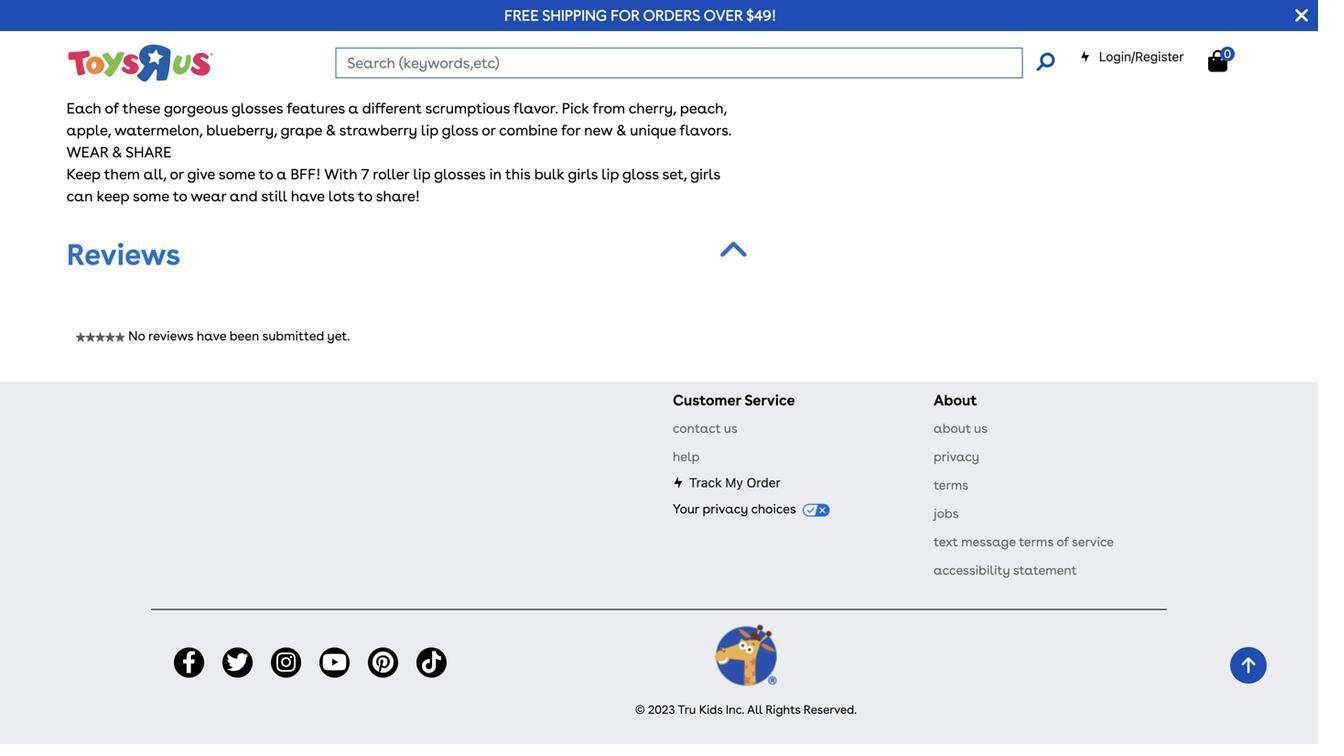 Task type: describe. For each thing, give the bounding box(es) containing it.
©
[[636, 703, 645, 717]]

text
[[934, 534, 958, 550]]

text message terms of service
[[934, 534, 1114, 550]]

© 2023 tru kids inc. all rights reserved.
[[636, 703, 857, 717]]

been
[[230, 328, 259, 344]]

us for customer service
[[724, 421, 738, 436]]

reviews link
[[66, 237, 181, 272]]

choices
[[752, 501, 796, 517]]

free shipping for orders over $49! link
[[505, 6, 777, 24]]

reviews
[[66, 237, 181, 272]]

privacy choices icon image
[[803, 504, 830, 517]]

accessibility
[[934, 563, 1011, 578]]

statement
[[1014, 563, 1078, 578]]

1 vertical spatial terms
[[1019, 534, 1054, 550]]

about us link
[[934, 421, 988, 436]]

shopping bag image
[[1209, 50, 1228, 72]]

contact
[[673, 421, 721, 436]]

have
[[197, 328, 226, 344]]

order
[[747, 475, 781, 490]]

shipping
[[543, 6, 607, 24]]

reserved.
[[804, 703, 857, 717]]

jobs
[[934, 506, 959, 521]]

service
[[745, 391, 796, 409]]

about
[[934, 391, 978, 409]]

login/register
[[1100, 49, 1185, 64]]

inc.
[[726, 703, 745, 717]]

your privacy choices
[[673, 501, 800, 517]]

free shipping for orders over $49!
[[505, 6, 777, 24]]

terms link
[[934, 477, 969, 493]]

0 link
[[1209, 47, 1247, 73]]

your privacy choices link
[[673, 501, 830, 517]]

message
[[962, 534, 1016, 550]]

toys r us image
[[66, 42, 213, 84]]

customer service
[[673, 391, 796, 409]]

rights
[[766, 703, 801, 717]]

reviews
[[148, 328, 194, 344]]

of
[[1057, 534, 1069, 550]]

track
[[690, 475, 722, 490]]



Task type: locate. For each thing, give the bounding box(es) containing it.
2023
[[648, 703, 676, 717]]

★★★★★
[[76, 332, 125, 342]]

Enter Keyword or Item No. search field
[[336, 48, 1023, 78]]

privacy link
[[934, 449, 980, 465]]

service
[[1072, 534, 1114, 550]]

my
[[726, 475, 744, 490]]

free
[[505, 6, 539, 24]]

all
[[747, 703, 763, 717]]

terms up jobs
[[934, 477, 969, 493]]

terms left of in the bottom right of the page
[[1019, 534, 1054, 550]]

close button image
[[1296, 5, 1309, 26]]

yet.
[[327, 328, 350, 344]]

customer
[[673, 391, 742, 409]]

1 horizontal spatial terms
[[1019, 534, 1054, 550]]

help link
[[673, 449, 700, 465]]

submitted
[[262, 328, 324, 344]]

privacy
[[934, 449, 980, 465], [703, 501, 749, 517]]

terms
[[934, 477, 969, 493], [1019, 534, 1054, 550]]

contact us
[[673, 421, 738, 436]]

track my order
[[690, 475, 781, 490]]

0 horizontal spatial terms
[[934, 477, 969, 493]]

1 vertical spatial privacy
[[703, 501, 749, 517]]

us right about
[[975, 421, 988, 436]]

jobs link
[[934, 506, 959, 521]]

your
[[673, 501, 700, 517]]

orders
[[643, 6, 701, 24]]

kids
[[699, 703, 723, 717]]

accessibility statement link
[[934, 563, 1078, 578]]

over
[[704, 6, 743, 24]]

login/register button
[[1080, 48, 1185, 66]]

text message terms of service link
[[934, 534, 1114, 550]]

no
[[128, 328, 145, 344]]

about
[[934, 421, 971, 436]]

accessibility statement
[[934, 563, 1078, 578]]

None search field
[[336, 48, 1055, 78]]

track my order button
[[673, 475, 781, 490]]

about us
[[934, 421, 988, 436]]

1 horizontal spatial us
[[975, 421, 988, 436]]

2 us from the left
[[975, 421, 988, 436]]

help
[[673, 449, 700, 465]]

contact us link
[[673, 421, 738, 436]]

tru
[[678, 703, 696, 717]]

privacy down track my order button
[[703, 501, 749, 517]]

1 horizontal spatial privacy
[[934, 449, 980, 465]]

★★★★★ no reviews have been submitted yet.
[[76, 328, 350, 344]]

us for about
[[975, 421, 988, 436]]

us
[[724, 421, 738, 436], [975, 421, 988, 436]]

0 vertical spatial privacy
[[934, 449, 980, 465]]

privacy down about us link
[[934, 449, 980, 465]]

0
[[1225, 47, 1232, 61]]

us down customer service in the bottom right of the page
[[724, 421, 738, 436]]

0 horizontal spatial us
[[724, 421, 738, 436]]

1 us from the left
[[724, 421, 738, 436]]

for
[[611, 6, 640, 24]]

$49!
[[747, 6, 777, 24]]

0 vertical spatial terms
[[934, 477, 969, 493]]

0 horizontal spatial privacy
[[703, 501, 749, 517]]



Task type: vqa. For each thing, say whether or not it's contained in the screenshot.
the bottommost privacy
yes



